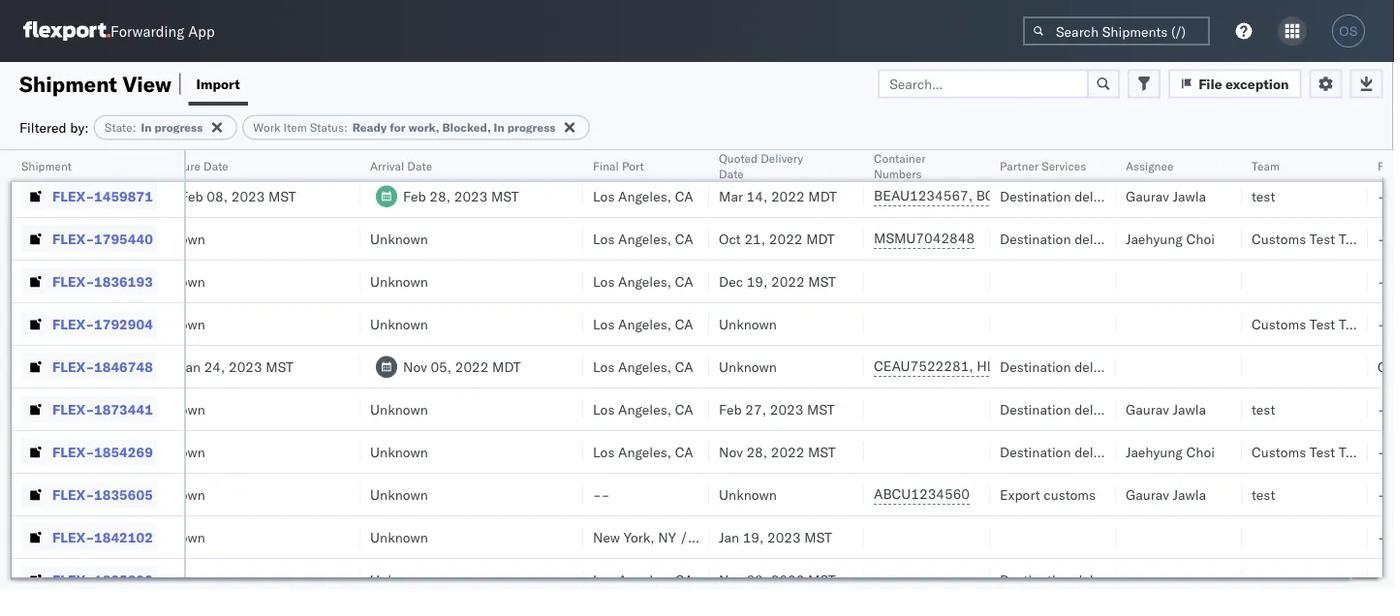 Task type: vqa. For each thing, say whether or not it's contained in the screenshot.
2023 19,
yes



Task type: locate. For each thing, give the bounding box(es) containing it.
flex-1846748
[[52, 358, 153, 375]]

11 flex- from the top
[[52, 571, 94, 588]]

0 vertical spatial jaehyung choi
[[1126, 230, 1215, 247]]

0 horizontal spatial 28,
[[430, 187, 451, 204]]

shipment up by: on the top left of page
[[19, 70, 117, 97]]

4 ca from the top
[[675, 273, 693, 290]]

1 port from the left
[[77, 158, 99, 173]]

in right state
[[141, 120, 152, 135]]

0 vertical spatial shipment
[[19, 70, 117, 97]]

2022 right 14,
[[771, 187, 805, 204]]

departure port
[[21, 158, 99, 173]]

departure down filtered
[[21, 158, 74, 173]]

0 horizontal spatial 24,
[[204, 358, 225, 375]]

oct left 10,
[[403, 145, 425, 162]]

jaehyung choi
[[1126, 230, 1215, 247], [1126, 443, 1215, 460]]

6 los from the top
[[593, 358, 615, 375]]

yantian up shenzhen,
[[21, 315, 67, 332]]

destination up bozo1234565,
[[1000, 145, 1071, 162]]

destination up export customs
[[1000, 443, 1071, 460]]

flex-1873441
[[52, 401, 153, 418]]

yantian down shanghai,
[[21, 273, 67, 290]]

by:
[[70, 119, 89, 136]]

feb for feb 08, 2023 mst
[[180, 187, 203, 204]]

msmu7042848
[[874, 230, 975, 247]]

mdt
[[269, 145, 298, 162], [490, 145, 519, 162], [806, 145, 835, 162], [808, 187, 837, 204], [806, 230, 835, 247], [492, 358, 521, 375]]

departure date
[[147, 158, 228, 173]]

1 horizontal spatial 24,
[[744, 145, 765, 162]]

0 vertical spatial 28,
[[430, 187, 451, 204]]

departure inside button
[[21, 158, 74, 173]]

los angeles, ca
[[593, 145, 693, 162], [593, 187, 693, 204], [593, 230, 693, 247], [593, 273, 693, 290], [593, 315, 693, 332], [593, 358, 693, 375], [593, 401, 693, 418], [593, 443, 693, 460], [593, 571, 693, 588]]

10 flex- from the top
[[52, 528, 94, 545]]

jaehyung down 'tcnu1234565'
[[1126, 230, 1183, 247]]

jaehyung choi down 'tcnu1234565'
[[1126, 230, 1215, 247]]

in
[[141, 120, 152, 135], [494, 120, 504, 135]]

28, for nov
[[746, 443, 767, 460]]

1 vertical spatial nov
[[719, 443, 743, 460]]

jan right 1846748
[[180, 358, 201, 375]]

0 horizontal spatial in
[[141, 120, 152, 135]]

flex- inside "button"
[[52, 273, 94, 290]]

destination down bozo1234565,
[[1000, 230, 1071, 247]]

dec 19, 2022 mst
[[719, 273, 836, 290]]

1 resize handle column header from the left
[[114, 150, 138, 589]]

2022 for 28,
[[771, 443, 805, 460]]

2023
[[231, 187, 265, 204], [454, 187, 488, 204], [229, 358, 262, 375], [770, 401, 804, 418], [767, 528, 801, 545]]

flex-1792904
[[52, 315, 153, 332]]

1 vertical spatial 28,
[[746, 443, 767, 460]]

dec
[[719, 273, 743, 290]]

co
[[1378, 145, 1394, 162], [1378, 358, 1394, 375]]

shipment down filtered
[[21, 158, 72, 173]]

0 horizontal spatial date
[[203, 158, 228, 173]]

port for final port
[[622, 158, 644, 173]]

china down flex-1792904
[[90, 358, 126, 375]]

0 vertical spatial nov
[[403, 358, 427, 375]]

mst for nov 08, 2022 mst
[[808, 571, 836, 588]]

yantian down shenzhen,
[[21, 401, 67, 418]]

resize handle column header
[[114, 150, 138, 589], [161, 150, 184, 589], [337, 150, 360, 589], [560, 150, 583, 589], [686, 150, 709, 589], [841, 150, 864, 589], [967, 150, 990, 589], [1093, 150, 1116, 589], [1219, 150, 1242, 589], [1345, 150, 1368, 589]]

for
[[390, 120, 406, 135]]

date inside button
[[407, 158, 432, 173]]

oct for oct 24, 2022 mdt
[[719, 145, 741, 162]]

2 destination from the top
[[1000, 187, 1071, 204]]

jan for jan 24, 2023 mst
[[180, 358, 201, 375]]

1 vertical spatial gaurav jawla
[[1126, 401, 1206, 418]]

customs
[[1044, 486, 1096, 503]]

9 los angeles, ca from the top
[[593, 571, 693, 588]]

mst for feb 27, 2023 mst
[[807, 401, 835, 418]]

in right blocked,
[[494, 120, 504, 135]]

gaurav down hlxu8034992
[[1126, 401, 1169, 418]]

0 vertical spatial test
[[1252, 187, 1275, 204]]

0 vertical spatial jan
[[180, 358, 201, 375]]

oct up the 'mar' in the right top of the page
[[719, 145, 741, 162]]

1 horizontal spatial 28,
[[746, 443, 767, 460]]

7 destination delivery from the top
[[1000, 571, 1122, 588]]

2 horizontal spatial feb
[[719, 401, 742, 418]]

0 horizontal spatial feb
[[180, 187, 203, 204]]

0 vertical spatial gaurav
[[1126, 187, 1169, 204]]

filtered by:
[[19, 119, 89, 136]]

feb left 27,
[[719, 401, 742, 418]]

flex-1842102 button
[[21, 524, 157, 551]]

feb down arrival date
[[403, 187, 426, 204]]

nov down feb 27, 2023 mst
[[719, 443, 743, 460]]

progress up sep
[[155, 120, 203, 135]]

1 horizontal spatial port
[[622, 158, 644, 173]]

file exception button
[[1168, 69, 1302, 98], [1168, 69, 1302, 98]]

destination left hlxu8034992
[[1000, 358, 1071, 375]]

2022 up mar 14, 2022 mdt at the top
[[769, 145, 803, 162]]

departure port button
[[12, 154, 118, 173]]

0 horizontal spatial jan
[[180, 358, 201, 375]]

feb
[[180, 187, 203, 204], [403, 187, 426, 204], [719, 401, 742, 418]]

shipment for shipment
[[21, 158, 72, 173]]

feb for feb 28, 2023 mst
[[403, 187, 426, 204]]

1 vertical spatial test
[[1252, 401, 1275, 418]]

0 horizontal spatial :
[[132, 120, 136, 135]]

work item status : ready for work, blocked, in progress
[[253, 120, 556, 135]]

oct left 21,
[[719, 230, 741, 247]]

6 flex- from the top
[[52, 358, 94, 375]]

5 resize handle column header from the left
[[686, 150, 709, 589]]

7 los from the top
[[593, 401, 615, 418]]

4 destination delivery from the top
[[1000, 358, 1122, 375]]

york,
[[624, 528, 655, 545]]

1 gaurav from the top
[[1126, 187, 1169, 204]]

view
[[123, 70, 171, 97]]

19, right newark,
[[743, 528, 764, 545]]

mdt for oct 10, 2022 mdt
[[490, 145, 519, 162]]

gaurav jawla down assignee
[[1126, 187, 1206, 204]]

2022 for 08,
[[771, 571, 805, 588]]

2 destination delivery from the top
[[1000, 187, 1122, 204]]

nov for nov 05, 2022 mdt
[[403, 358, 427, 375]]

7 angeles, from the top
[[618, 401, 671, 418]]

quoted
[[719, 151, 758, 165]]

0 vertical spatial 24,
[[744, 145, 765, 162]]

2 yantian from the top
[[21, 273, 67, 290]]

2022 down feb 27, 2023 mst
[[771, 443, 805, 460]]

2 progress from the left
[[507, 120, 556, 135]]

gaurav jawla down hlxu8034992
[[1126, 401, 1206, 418]]

1 horizontal spatial in
[[494, 120, 504, 135]]

flex- for 1835605
[[52, 486, 94, 503]]

19, for 2022
[[747, 273, 768, 290]]

yantian down "flex-1873441" button in the left bottom of the page
[[21, 443, 67, 460]]

4 flex- from the top
[[52, 273, 94, 290]]

flexport. image
[[23, 21, 110, 41]]

0 vertical spatial jaehyung
[[1126, 230, 1183, 247]]

1 horizontal spatial jan
[[719, 528, 739, 545]]

4 resize handle column header from the left
[[560, 150, 583, 589]]

2022 for 14,
[[771, 187, 805, 204]]

3 gaurav from the top
[[1126, 486, 1169, 503]]

/
[[680, 528, 688, 545]]

: up 1753592
[[132, 120, 136, 135]]

19, for 2023
[[743, 528, 764, 545]]

1836193
[[94, 273, 153, 290]]

mdt down blocked,
[[490, 145, 519, 162]]

nov for nov 28, 2022 mst
[[719, 443, 743, 460]]

2 vertical spatial test
[[1252, 486, 1275, 503]]

1 vertical spatial jaehyung
[[1126, 443, 1183, 460]]

1 vertical spatial choi
[[1186, 443, 1215, 460]]

0 vertical spatial gaurav jawla
[[1126, 187, 1206, 204]]

0 horizontal spatial port
[[77, 158, 99, 173]]

resize handle column header for the final port button
[[686, 150, 709, 589]]

1 vertical spatial jan
[[719, 528, 739, 545]]

5 flex- from the top
[[52, 315, 94, 332]]

3 resize handle column header from the left
[[337, 150, 360, 589]]

flex- for 1873441
[[52, 401, 94, 418]]

china
[[87, 230, 123, 247], [90, 358, 126, 375]]

1795440
[[94, 230, 153, 247]]

1 vertical spatial china
[[90, 358, 126, 375]]

port inside button
[[77, 158, 99, 173]]

1 destination from the top
[[1000, 145, 1071, 162]]

gaurav jawla right customs
[[1126, 486, 1206, 503]]

mdt for mar 14, 2022 mdt
[[808, 187, 837, 204]]

delivery
[[1075, 145, 1122, 162], [1075, 187, 1122, 204], [1075, 230, 1122, 247], [1075, 358, 1122, 375], [1075, 401, 1122, 418], [1075, 443, 1122, 460], [1075, 571, 1122, 588]]

file
[[1199, 75, 1222, 92]]

28, down arrival date button
[[430, 187, 451, 204]]

3 los angeles, ca from the top
[[593, 230, 693, 247]]

9 flex- from the top
[[52, 486, 94, 503]]

1 horizontal spatial :
[[344, 120, 348, 135]]

ca
[[675, 145, 693, 162], [675, 187, 693, 204], [675, 230, 693, 247], [675, 273, 693, 290], [675, 315, 693, 332], [675, 358, 693, 375], [675, 401, 693, 418], [675, 443, 693, 460], [675, 571, 693, 588]]

oct 24, 2022 mdt
[[719, 145, 835, 162]]

progress right blocked,
[[507, 120, 556, 135]]

0 vertical spatial co
[[1378, 145, 1394, 162]]

jan left nj
[[719, 528, 739, 545]]

date for departure date
[[203, 158, 228, 173]]

mdt down mar 14, 2022 mdt at the top
[[806, 230, 835, 247]]

2 gaurav jawla from the top
[[1126, 401, 1206, 418]]

date for arrival date
[[407, 158, 432, 173]]

gaurav jawla
[[1126, 187, 1206, 204], [1126, 401, 1206, 418], [1126, 486, 1206, 503]]

destination down hlxu6269489,
[[1000, 401, 1071, 418]]

flex- for 1835892
[[52, 571, 94, 588]]

1 vertical spatial 19,
[[743, 528, 764, 545]]

departure down state : in progress on the left
[[147, 158, 200, 173]]

date inside button
[[203, 158, 228, 173]]

1 gaurav jawla from the top
[[1126, 187, 1206, 204]]

yantian down flex-1842102 button
[[21, 571, 67, 588]]

ready
[[352, 120, 387, 135]]

3 destination delivery from the top
[[1000, 230, 1122, 247]]

nov down newark,
[[719, 571, 743, 588]]

2022 down jan 19, 2023 mst
[[771, 571, 805, 588]]

1846748
[[94, 358, 153, 375]]

bozo1234565,
[[976, 187, 1075, 204]]

mdt down quoted delivery date button
[[808, 187, 837, 204]]

destination down partner services
[[1000, 187, 1071, 204]]

2 jawla from the top
[[1173, 401, 1206, 418]]

ceau7522281,
[[874, 357, 973, 374]]

2 in from the left
[[494, 120, 504, 135]]

08, down departure date button
[[207, 187, 228, 204]]

2 vertical spatial jawla
[[1173, 486, 1206, 503]]

2 vertical spatial gaurav jawla
[[1126, 486, 1206, 503]]

mst for dec 19, 2022 mst
[[808, 273, 836, 290]]

2023 for 08,
[[231, 187, 265, 204]]

1 jaehyung from the top
[[1126, 230, 1183, 247]]

2022 right 12,
[[232, 145, 265, 162]]

8 flex- from the top
[[52, 443, 94, 460]]

china down flex-1459871
[[87, 230, 123, 247]]

8 los from the top
[[593, 443, 615, 460]]

1 horizontal spatial feb
[[403, 187, 426, 204]]

flex- for 1842102
[[52, 528, 94, 545]]

destination down export customs
[[1000, 571, 1071, 588]]

arrival
[[370, 158, 404, 173]]

2 horizontal spatial date
[[719, 166, 744, 181]]

departure for departure port
[[21, 158, 74, 173]]

1 vertical spatial jaehyung choi
[[1126, 443, 1215, 460]]

flex- for 1792904
[[52, 315, 94, 332]]

7 los angeles, ca from the top
[[593, 401, 693, 418]]

hlxu6269489,
[[977, 357, 1076, 374]]

flex- for 1836193
[[52, 273, 94, 290]]

1 yantian from the top
[[21, 187, 67, 204]]

28, down 27,
[[746, 443, 767, 460]]

mdt right the delivery at the top right of the page
[[806, 145, 835, 162]]

flex-1753592 button
[[21, 140, 157, 167]]

jaehyung
[[1126, 230, 1183, 247], [1126, 443, 1183, 460]]

port inside button
[[622, 158, 644, 173]]

1 vertical spatial shipment
[[21, 158, 72, 173]]

Search... text field
[[878, 69, 1089, 98]]

departure
[[21, 158, 74, 173], [147, 158, 200, 173]]

2022 down blocked,
[[453, 145, 487, 162]]

3 flex- from the top
[[52, 230, 94, 247]]

2023 for 24,
[[229, 358, 262, 375]]

jaehyung choi down hlxu8034992
[[1126, 443, 1215, 460]]

shipment for shipment view
[[19, 70, 117, 97]]

file exception
[[1199, 75, 1289, 92]]

: left "ready"
[[344, 120, 348, 135]]

progress
[[155, 120, 203, 135], [507, 120, 556, 135]]

yantian up flex-1835892 "button"
[[21, 528, 67, 545]]

7 resize handle column header from the left
[[967, 150, 990, 589]]

0 horizontal spatial 08,
[[207, 187, 228, 204]]

2 vertical spatial nov
[[719, 571, 743, 588]]

2 vertical spatial gaurav
[[1126, 486, 1169, 503]]

6 los angeles, ca from the top
[[593, 358, 693, 375]]

yantian down "departure port" on the top
[[21, 187, 67, 204]]

7 flex- from the top
[[52, 401, 94, 418]]

nov 05, 2022 mdt
[[403, 358, 521, 375]]

shenzhen,
[[21, 358, 86, 375]]

8 los angeles, ca from the top
[[593, 443, 693, 460]]

shipment view
[[19, 70, 171, 97]]

1459871
[[94, 187, 153, 204]]

mst for nov 28, 2022 mst
[[808, 443, 836, 460]]

mdt down item
[[269, 145, 298, 162]]

gaurav down assignee
[[1126, 187, 1169, 204]]

3 yantian from the top
[[21, 315, 67, 332]]

departure inside button
[[147, 158, 200, 173]]

2 jaehyung from the top
[[1126, 443, 1183, 460]]

2022 right 05,
[[455, 358, 489, 375]]

1 : from the left
[[132, 120, 136, 135]]

6 destination from the top
[[1000, 443, 1071, 460]]

feb down departure date
[[180, 187, 203, 204]]

1 horizontal spatial departure
[[147, 158, 200, 173]]

27,
[[745, 401, 766, 418]]

numbers
[[874, 166, 922, 181]]

2 port from the left
[[622, 158, 644, 173]]

jawla
[[1173, 187, 1206, 204], [1173, 401, 1206, 418], [1173, 486, 1206, 503]]

0 vertical spatial 08,
[[207, 187, 228, 204]]

destination delivery
[[1000, 145, 1122, 162], [1000, 187, 1122, 204], [1000, 230, 1122, 247], [1000, 358, 1122, 375], [1000, 401, 1122, 418], [1000, 443, 1122, 460], [1000, 571, 1122, 588]]

0 vertical spatial 19,
[[747, 273, 768, 290]]

2022 for 10,
[[453, 145, 487, 162]]

19,
[[747, 273, 768, 290], [743, 528, 764, 545]]

1 vertical spatial co
[[1378, 358, 1394, 375]]

2023 for 27,
[[770, 401, 804, 418]]

28, for feb
[[430, 187, 451, 204]]

08,
[[207, 187, 228, 204], [746, 571, 767, 588]]

2022 right 21,
[[769, 230, 803, 247]]

mdt right 05,
[[492, 358, 521, 375]]

1 horizontal spatial 08,
[[746, 571, 767, 588]]

resize handle column header for quoted delivery date button
[[841, 150, 864, 589]]

1 horizontal spatial progress
[[507, 120, 556, 135]]

0 vertical spatial china
[[87, 230, 123, 247]]

1 vertical spatial 08,
[[746, 571, 767, 588]]

flex-
[[52, 145, 94, 162], [52, 187, 94, 204], [52, 230, 94, 247], [52, 273, 94, 290], [52, 315, 94, 332], [52, 358, 94, 375], [52, 401, 94, 418], [52, 443, 94, 460], [52, 486, 94, 503], [52, 528, 94, 545], [52, 571, 94, 588]]

1 progress from the left
[[155, 120, 203, 135]]

0 vertical spatial choi
[[1186, 230, 1215, 247]]

6 yantian from the top
[[21, 528, 67, 545]]

nov left 05,
[[403, 358, 427, 375]]

jan
[[180, 358, 201, 375], [719, 528, 739, 545]]

0 vertical spatial jawla
[[1173, 187, 1206, 204]]

2 resize handle column header from the left
[[161, 150, 184, 589]]

9 ca from the top
[[675, 571, 693, 588]]

destination
[[1000, 145, 1071, 162], [1000, 187, 1071, 204], [1000, 230, 1071, 247], [1000, 358, 1071, 375], [1000, 401, 1071, 418], [1000, 443, 1071, 460], [1000, 571, 1071, 588]]

flex- for 1753592
[[52, 145, 94, 162]]

0 horizontal spatial departure
[[21, 158, 74, 173]]

1 horizontal spatial date
[[407, 158, 432, 173]]

gaurav right customs
[[1126, 486, 1169, 503]]

flex- inside "button"
[[52, 571, 94, 588]]

0 horizontal spatial progress
[[155, 120, 203, 135]]

1 vertical spatial gaurav
[[1126, 401, 1169, 418]]

flex- inside button
[[52, 315, 94, 332]]

flex-1854269 button
[[21, 438, 157, 465]]

1 vertical spatial 24,
[[204, 358, 225, 375]]

12,
[[207, 145, 228, 162]]

port
[[77, 158, 99, 173], [622, 158, 644, 173]]

9 angeles, from the top
[[618, 571, 671, 588]]

nov 08, 2022 mst
[[719, 571, 836, 588]]

08, down nj
[[746, 571, 767, 588]]

6 delivery from the top
[[1075, 443, 1122, 460]]

19, right dec
[[747, 273, 768, 290]]

2 choi from the top
[[1186, 443, 1215, 460]]

2 test from the top
[[1252, 401, 1275, 418]]

24,
[[744, 145, 765, 162], [204, 358, 225, 375]]

shipment inside button
[[21, 158, 72, 173]]

final port button
[[583, 154, 690, 173]]

2022 down the oct 21, 2022 mdt
[[771, 273, 805, 290]]

resize handle column header for the departure port button
[[114, 150, 138, 589]]

3 destination from the top
[[1000, 230, 1071, 247]]

jaehyung down hlxu8034992
[[1126, 443, 1183, 460]]

5 destination from the top
[[1000, 401, 1071, 418]]

7 delivery from the top
[[1075, 571, 1122, 588]]

1 vertical spatial jawla
[[1173, 401, 1206, 418]]

4 yantian from the top
[[21, 401, 67, 418]]

1792904
[[94, 315, 153, 332]]

3 jawla from the top
[[1173, 486, 1206, 503]]



Task type: describe. For each thing, give the bounding box(es) containing it.
24, for jan
[[204, 358, 225, 375]]

3 ca from the top
[[675, 230, 693, 247]]

2022 for 05,
[[455, 358, 489, 375]]

5 yantian from the top
[[21, 443, 67, 460]]

flx
[[1378, 158, 1394, 173]]

2022 for 12,
[[232, 145, 265, 162]]

import
[[196, 75, 240, 92]]

flex- for 1846748
[[52, 358, 94, 375]]

5 los from the top
[[593, 315, 615, 332]]

date inside quoted delivery date
[[719, 166, 744, 181]]

flex-1842102
[[52, 528, 153, 545]]

blocked,
[[442, 120, 491, 135]]

2 los angeles, ca from the top
[[593, 187, 693, 204]]

state
[[105, 120, 132, 135]]

arrival date button
[[360, 154, 564, 173]]

flex- for 1459871
[[52, 187, 94, 204]]

1835605
[[94, 486, 153, 503]]

work,
[[408, 120, 439, 135]]

14,
[[747, 187, 768, 204]]

feb 27, 2023 mst
[[719, 401, 835, 418]]

10 resize handle column header from the left
[[1345, 150, 1368, 589]]

flex-1836193 button
[[21, 268, 157, 295]]

2022 for 19,
[[771, 273, 805, 290]]

mdt for oct 21, 2022 mdt
[[806, 230, 835, 247]]

nj
[[746, 528, 761, 545]]

nov for nov 08, 2022 mst
[[719, 571, 743, 588]]

port for departure port
[[77, 158, 99, 173]]

status
[[310, 120, 344, 135]]

flx button
[[1368, 154, 1394, 173]]

5 ca from the top
[[675, 315, 693, 332]]

9 los from the top
[[593, 571, 615, 588]]

3 angeles, from the top
[[618, 230, 671, 247]]

2023 for 28,
[[454, 187, 488, 204]]

21,
[[744, 230, 765, 247]]

shipment button
[[12, 154, 165, 173]]

forwarding app
[[110, 22, 215, 40]]

3 test from the top
[[1252, 486, 1275, 503]]

flex- for 1795440
[[52, 230, 94, 247]]

quoted delivery date
[[719, 151, 803, 181]]

ceau7522281, hlxu6269489, hlxu8034992
[[874, 357, 1174, 374]]

mst for feb 28, 2023 mst
[[491, 187, 519, 204]]

1 los angeles, ca from the top
[[593, 145, 693, 162]]

newark,
[[692, 528, 742, 545]]

departure date button
[[138, 154, 341, 173]]

flex-1835605
[[52, 486, 153, 503]]

7 ca from the top
[[675, 401, 693, 418]]

container numbers
[[874, 151, 926, 181]]

Search Shipments (/) text field
[[1023, 16, 1210, 46]]

5 delivery from the top
[[1075, 401, 1122, 418]]

1753592
[[94, 145, 153, 162]]

nov 28, 2022 mst
[[719, 443, 836, 460]]

china for shanghai, china
[[87, 230, 123, 247]]

4 delivery from the top
[[1075, 358, 1122, 375]]

mst for feb 08, 2023 mst
[[268, 187, 296, 204]]

os
[[1339, 24, 1358, 38]]

7 yantian from the top
[[21, 571, 67, 588]]

jan 24, 2023 mst
[[180, 358, 293, 375]]

2 los from the top
[[593, 187, 615, 204]]

10,
[[429, 145, 450, 162]]

4 angeles, from the top
[[618, 273, 671, 290]]

assignee
[[1126, 158, 1174, 173]]

exception
[[1226, 75, 1289, 92]]

final port
[[593, 158, 644, 173]]

feb for feb 27, 2023 mst
[[719, 401, 742, 418]]

2 ca from the top
[[675, 187, 693, 204]]

2 gaurav from the top
[[1126, 401, 1169, 418]]

flex-1846748 button
[[21, 353, 157, 380]]

final
[[593, 158, 619, 173]]

cmdu3984074
[[874, 144, 974, 161]]

6 angeles, from the top
[[618, 358, 671, 375]]

sep 12, 2022 mdt
[[180, 145, 298, 162]]

flex-1835892 button
[[21, 566, 157, 589]]

delivery
[[761, 151, 803, 165]]

flex- for 1854269
[[52, 443, 94, 460]]

1842102
[[94, 528, 153, 545]]

1 delivery from the top
[[1075, 145, 1122, 162]]

1 jawla from the top
[[1173, 187, 1206, 204]]

services
[[1042, 158, 1086, 173]]

flex-1836193
[[52, 273, 153, 290]]

mst for jan 19, 2023 mst
[[804, 528, 832, 545]]

1 ca from the top
[[675, 145, 693, 162]]

oct for oct 10, 2022 mdt
[[403, 145, 425, 162]]

7 destination from the top
[[1000, 571, 1071, 588]]

8 resize handle column header from the left
[[1093, 150, 1116, 589]]

1873441
[[94, 401, 153, 418]]

4 destination from the top
[[1000, 358, 1071, 375]]

abcu1234560
[[874, 485, 970, 502]]

resize handle column header for shipment button
[[161, 150, 184, 589]]

3 delivery from the top
[[1075, 230, 1122, 247]]

team
[[1252, 158, 1280, 173]]

3 gaurav jawla from the top
[[1126, 486, 1206, 503]]

os button
[[1326, 9, 1371, 53]]

work
[[253, 120, 280, 135]]

1 jaehyung choi from the top
[[1126, 230, 1215, 247]]

forwarding
[[110, 22, 184, 40]]

9 resize handle column header from the left
[[1219, 150, 1242, 589]]

2 jaehyung choi from the top
[[1126, 443, 1215, 460]]

departure for departure date
[[147, 158, 200, 173]]

08, for nov
[[746, 571, 767, 588]]

5 angeles, from the top
[[618, 315, 671, 332]]

5 destination delivery from the top
[[1000, 401, 1122, 418]]

mdt for sep 12, 2022 mdt
[[269, 145, 298, 162]]

5 los angeles, ca from the top
[[593, 315, 693, 332]]

1835892
[[94, 571, 153, 588]]

24, for oct
[[744, 145, 765, 162]]

container numbers button
[[864, 146, 971, 181]]

2022 for 24,
[[769, 145, 803, 162]]

mar 14, 2022 mdt
[[719, 187, 837, 204]]

4 los angeles, ca from the top
[[593, 273, 693, 290]]

oct 21, 2022 mdt
[[719, 230, 835, 247]]

mdt for nov 05, 2022 mdt
[[492, 358, 521, 375]]

mst for jan 24, 2023 mst
[[266, 358, 293, 375]]

2 angeles, from the top
[[618, 187, 671, 204]]

container
[[874, 151, 926, 165]]

flex-1795440 button
[[21, 225, 157, 252]]

new
[[593, 528, 620, 545]]

flex-1459871 button
[[21, 183, 157, 210]]

4 los from the top
[[593, 273, 615, 290]]

08, for feb
[[207, 187, 228, 204]]

new york, ny / newark, nj
[[593, 528, 761, 545]]

6 ca from the top
[[675, 358, 693, 375]]

export customs
[[1000, 486, 1096, 503]]

8 ca from the top
[[675, 443, 693, 460]]

mdt for oct 24, 2022 mdt
[[806, 145, 835, 162]]

2023 for 19,
[[767, 528, 801, 545]]

2 co from the top
[[1378, 358, 1394, 375]]

flex-1854269
[[52, 443, 153, 460]]

partner services
[[1000, 158, 1086, 173]]

1 co from the top
[[1378, 145, 1394, 162]]

oct for oct 21, 2022 mdt
[[719, 230, 741, 247]]

quoted delivery date button
[[709, 146, 845, 181]]

feb 08, 2023 mst
[[180, 187, 296, 204]]

2022 for 21,
[[769, 230, 803, 247]]

flex-1873441 button
[[21, 396, 157, 423]]

8 angeles, from the top
[[618, 443, 671, 460]]

flex-1795440
[[52, 230, 153, 247]]

arrival date
[[370, 158, 432, 173]]

1 angeles, from the top
[[618, 145, 671, 162]]

china for shenzhen, china
[[90, 358, 126, 375]]

6 destination delivery from the top
[[1000, 443, 1122, 460]]

1 test from the top
[[1252, 187, 1275, 204]]

resize handle column header for "container numbers" "button"
[[967, 150, 990, 589]]

resize handle column header for departure date button
[[337, 150, 360, 589]]

jan for jan 19, 2023 mst
[[719, 528, 739, 545]]

1 in from the left
[[141, 120, 152, 135]]

resize handle column header for arrival date button
[[560, 150, 583, 589]]

1 choi from the top
[[1186, 230, 1215, 247]]

feb 28, 2023 mst
[[403, 187, 519, 204]]

tcnu1234565
[[1079, 187, 1174, 204]]

hlxu8034992
[[1079, 357, 1174, 374]]

filtered
[[19, 119, 67, 136]]

partner
[[1000, 158, 1039, 173]]

flex-1459871
[[52, 187, 153, 204]]

05,
[[431, 358, 452, 375]]

1 los from the top
[[593, 145, 615, 162]]

1 destination delivery from the top
[[1000, 145, 1122, 162]]

oct 10, 2022 mdt
[[403, 145, 519, 162]]

3 los from the top
[[593, 230, 615, 247]]

flex-1835605 button
[[21, 481, 157, 508]]

app
[[188, 22, 215, 40]]

mar
[[719, 187, 743, 204]]

export
[[1000, 486, 1040, 503]]

2 : from the left
[[344, 120, 348, 135]]

2 delivery from the top
[[1075, 187, 1122, 204]]

jan 19, 2023 mst
[[719, 528, 832, 545]]

flex-1792904 button
[[21, 310, 157, 338]]



